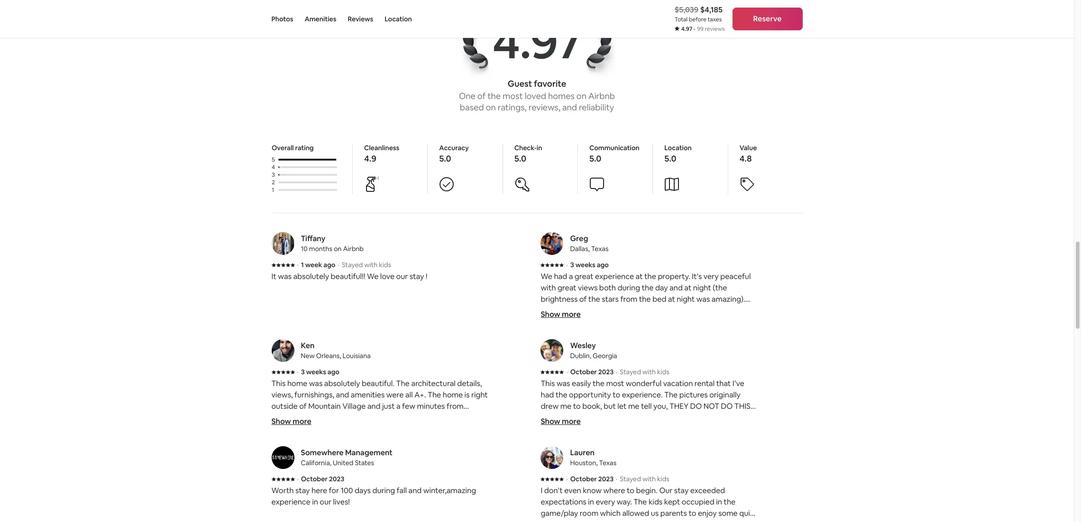 Task type: vqa. For each thing, say whether or not it's contained in the screenshot.
Acampo, California 55 miles away Nov 5 – 10 $180 night's '4.96'
no



Task type: describe. For each thing, give the bounding box(es) containing it.
guest favorite one of the most loved homes on airbnb based on ratings, reviews, and reliability
[[459, 78, 615, 113]]

ago for this home was absolutely beautiful. the architectural details, views, furnishings, and amenities were all a+.  the home is right outside of mountain village and just a few minutes from downtown telluride. the area that the home is located is extremely peaceful and the views from the home may possibly be the best in the entire area. the home came equipped with everything we could have possibly needed, plus more. i would definitely recommend jon-marc and gigi's home to anyone traveling to telluride.
[[328, 368, 340, 377]]

during inside worth stay here for 100 days during fall and winter,amazing experience in our lives!
[[373, 486, 395, 496]]

texas for greg
[[592, 245, 609, 254]]

views,
[[272, 391, 293, 401]]

us
[[651, 509, 659, 519]]

a inside this home was absolutely beautiful. the architectural details, views, furnishings, and amenities were all a+.  the home is right outside of mountain village and just a few minutes from downtown telluride. the area that the home is located is extremely peaceful and the views from the home may possibly be the best in the entire area. the home came equipped with everything we could have possibly needed, plus more. i would definitely recommend jon-marc and gigi's home to anyone traveling to telluride.
[[397, 402, 401, 412]]

1 vertical spatial great
[[558, 283, 577, 293]]

is down "bathtub"
[[568, 318, 573, 328]]

show more button for home
[[272, 417, 312, 428]]

and up stocked
[[705, 306, 718, 316]]

with down steam
[[732, 318, 747, 328]]

would inside this was easily the most wonderful vacation rental that i've had the opportunity to experience. the pictures originally drew me to book, but let me tell you, they do not do this place justice. this place is dreamy. the views were amazing. we happened to have snow while we were there and it added to the ambiance. everything was just as listed. it was comfortable, clean, and most all unique. i would visit here time and time again, in fact we plan on it.
[[684, 448, 705, 458]]

have inside this home was absolutely beautiful. the architectural details, views, furnishings, and amenities were all a+.  the home is right outside of mountain village and just a few minutes from downtown telluride. the area that the home is located is extremely peaceful and the views from the home may possibly be the best in the entire area. the home came equipped with everything we could have possibly needed, plus more. i would definitely recommend jon-marc and gigi's home to anyone traveling to telluride.
[[396, 448, 413, 458]]

to up "lauren"
[[572, 436, 579, 446]]

lives!
[[333, 498, 350, 508]]

expectations
[[541, 498, 587, 508]]

equipped
[[272, 448, 305, 458]]

kids up vacation
[[658, 368, 670, 377]]

the inside guest favorite one of the most loved homes on airbnb based on ratings, reviews, and reliability
[[488, 91, 501, 102]]

was left easily at the bottom
[[557, 379, 570, 389]]

that inside this home was absolutely beautiful. the architectural details, views, furnishings, and amenities were all a+.  the home is right outside of mountain village and just a few minutes from downtown telluride. the area that the home is located is extremely peaceful and the views from the home may possibly be the best in the entire area. the home came equipped with everything we could have possibly needed, plus more. i would definitely recommend jon-marc and gigi's home to anyone traveling to telluride.
[[376, 413, 390, 423]]

was down tiffany icon
[[278, 272, 292, 282]]

to down occupied
[[689, 509, 697, 519]]

best
[[326, 436, 342, 446]]

is down details,
[[465, 391, 470, 401]]

1 vertical spatial time
[[556, 459, 572, 469]]

tiffany image
[[272, 233, 294, 255]]

peaceful inside this home was absolutely beautiful. the architectural details, views, furnishings, and amenities were all a+.  the home is right outside of mountain village and just a few minutes from downtown telluride. the area that the home is located is extremely peaceful and the views from the home may possibly be the best in the entire area. the home came equipped with everything we could have possibly needed, plus more. i would definitely recommend jon-marc and gigi's home to anyone traveling to telluride.
[[308, 425, 339, 435]]

2 horizontal spatial at
[[685, 283, 692, 293]]

october for wesley
[[571, 368, 597, 377]]

$4,185
[[701, 5, 723, 15]]

5.0 for accuracy 5.0
[[439, 153, 451, 164]]

to up way.
[[627, 486, 635, 496]]

were down not
[[708, 413, 725, 423]]

clean,
[[588, 448, 608, 458]]

list containing tiffany
[[268, 233, 807, 523]]

and down amenities
[[368, 402, 381, 412]]

0 horizontal spatial we
[[367, 272, 379, 282]]

this for this home was absolutely beautiful. the architectural details, views, furnishings, and amenities were all a+.  the home is right outside of mountain village and just a few minutes from downtown telluride. the area that the home is located is extremely peaceful and the views from the home may possibly be the best in the entire area. the home came equipped with everything we could have possibly needed, plus more. i would definitely recommend jon-marc and gigi's home to anyone traveling to telluride.
[[272, 379, 286, 389]]

was right house
[[698, 340, 711, 350]]

comfortable,
[[541, 448, 586, 458]]

in down know
[[588, 498, 594, 508]]

greg image
[[541, 233, 564, 255]]

was down ever
[[670, 318, 684, 328]]

the inside i don't even know where to begin. our stay exceeded expectations in every way. the kids kept occupied in the game/play room which allowed us parents to enjoy some quiet time while surrounded by the most beautiful scenery.
[[634, 498, 647, 508]]

on right based
[[486, 102, 496, 113]]

this home was absolutely beautiful. the architectural details, views, furnishings, and amenities were all a+.  the home is right outside of mountain village and just a few minutes from downtown telluride. the area that the home is located is extremely peaceful and the views from the home may possibly be the best in the entire area. the home came equipped with everything we could have possibly needed, plus more. i would definitely recommend jon-marc and gigi's home to anyone traveling to telluride.
[[272, 379, 488, 480]]

on inside this was easily the most wonderful vacation rental that i've had the opportunity to experience. the pictures originally drew me to book, but let me tell you, they do not do this place justice. this place is dreamy. the views were amazing. we happened to have snow while we were there and it added to the ambiance. everything was just as listed. it was comfortable, clean, and most all unique. i would visit here time and time again, in fact we plan on it.
[[648, 459, 657, 469]]

1 vertical spatial from
[[447, 402, 464, 412]]

absolutely inside this home was absolutely beautiful. the architectural details, views, furnishings, and amenities were all a+.  the home is right outside of mountain village and just a few minutes from downtown telluride. the area that the home is located is extremely peaceful and the views from the home may possibly be the best in the entire area. the home came equipped with everything we could have possibly needed, plus more. i would definitely recommend jon-marc and gigi's home to anyone traveling to telluride.
[[324, 379, 360, 389]]

home down details,
[[443, 391, 463, 401]]

4.97 · 99 reviews
[[682, 25, 725, 33]]

more for village
[[293, 417, 312, 427]]

georgia
[[593, 352, 618, 361]]

was up seen
[[697, 295, 710, 305]]

one
[[593, 306, 606, 316]]

views inside we had a great experience at the property. it's very peaceful with great views both during the day and at night (the brightness of the stars from the bed at night was amazing). the bathtub is one of the largest i've ever seen and the steam shower is a fantastic feature. kitchen was well-stocked with just about everything you could need. hosts were very responsive and the "guidebook" in the house was very helpful and informative.
[[578, 283, 598, 293]]

0 horizontal spatial 3
[[272, 171, 275, 179]]

bed
[[653, 295, 667, 305]]

feature.
[[613, 318, 640, 328]]

with up wonderful
[[643, 368, 656, 377]]

0 vertical spatial very
[[704, 272, 719, 282]]

home down plus
[[272, 470, 292, 480]]

of inside this home was absolutely beautiful. the architectural details, views, furnishings, and amenities were all a+.  the home is right outside of mountain village and just a few minutes from downtown telluride. the area that the home is located is extremely peaceful and the views from the home may possibly be the best in the entire area. the home came equipped with everything we could have possibly needed, plus more. i would definitely recommend jon-marc and gigi's home to anyone traveling to telluride.
[[299, 402, 307, 412]]

worth
[[272, 486, 294, 496]]

steam
[[733, 306, 755, 316]]

need.
[[653, 329, 672, 339]]

1 vertical spatial night
[[677, 295, 695, 305]]

0 vertical spatial our
[[396, 272, 408, 282]]

and up village
[[336, 391, 349, 401]]

2023 up the for
[[329, 476, 344, 484]]

every
[[596, 498, 615, 508]]

were inside this home was absolutely beautiful. the architectural details, views, furnishings, and amenities were all a+.  the home is right outside of mountain village and just a few minutes from downtown telluride. the area that the home is located is extremely peaceful and the views from the home may possibly be the best in the entire area. the home came equipped with everything we could have possibly needed, plus more. i would definitely recommend jon-marc and gigi's home to anyone traveling to telluride.
[[387, 391, 404, 401]]

marc
[[430, 459, 447, 469]]

and down property.
[[670, 283, 683, 293]]

kids up our
[[658, 476, 670, 484]]

came
[[442, 436, 461, 446]]

2 vertical spatial we
[[619, 459, 630, 469]]

with up it was absolutely beautiful!!  we love our stay !
[[364, 261, 378, 270]]

1 vertical spatial possibly
[[414, 448, 443, 458]]

cleanliness 4.9
[[364, 144, 399, 164]]

wesley
[[570, 341, 596, 351]]

$5,039
[[675, 5, 699, 15]]

i inside this was easily the most wonderful vacation rental that i've had the opportunity to experience. the pictures originally drew me to book, but let me tell you, they do not do this place justice. this place is dreamy. the views were amazing. we happened to have snow while we were there and it added to the ambiance. everything was just as listed. it was comfortable, clean, and most all unique. i would visit here time and time again, in fact we plan on it.
[[681, 448, 683, 458]]

one
[[459, 91, 476, 102]]

experience inside worth stay here for 100 days during fall and winter,amazing experience in our lives!
[[272, 498, 311, 508]]

and down ambiance.
[[610, 448, 623, 458]]

gigi's
[[464, 459, 483, 469]]

entire
[[364, 436, 385, 446]]

airbnb inside tiffany 10 months on airbnb
[[343, 245, 364, 254]]

architectural
[[411, 379, 456, 389]]

ago for we had a great experience at the property. it's very peaceful with great views both during the day and at night (the brightness of the stars from the bed at night was amazing). the bathtub is one of the largest i've ever seen and the steam shower is a fantastic feature. kitchen was well-stocked with just about everything you could need. hosts were very responsive and the "guidebook" in the house was very helpful and informative.
[[597, 261, 609, 270]]

0 vertical spatial absolutely
[[293, 272, 329, 282]]

and inside worth stay here for 100 days during fall and winter,amazing experience in our lives!
[[409, 486, 422, 496]]

to down place
[[625, 425, 632, 435]]

location button
[[385, 0, 412, 38]]

1 me from the left
[[561, 402, 572, 412]]

location for location 5.0
[[665, 144, 692, 152]]

photos
[[272, 15, 293, 23]]

show more button for had
[[541, 310, 581, 321]]

i inside this home was absolutely beautiful. the architectural details, views, furnishings, and amenities were all a+.  the home is right outside of mountain village and just a few minutes from downtown telluride. the area that the home is located is extremely peaceful and the views from the home may possibly be the best in the entire area. the home came equipped with everything we could have possibly needed, plus more. i would definitely recommend jon-marc and gigi's home to anyone traveling to telluride.
[[309, 459, 311, 469]]

beautiful
[[664, 521, 695, 523]]

drew
[[541, 402, 559, 412]]

4
[[272, 164, 275, 171]]

3 for this home was absolutely beautiful. the architectural details, views, furnishings, and amenities were all a+.  the home is right outside of mountain village and just a few minutes from downtown telluride. the area that the home is located is extremely peaceful and the views from the home may possibly be the best in the entire area. the home came equipped with everything we could have possibly needed, plus more. i would definitely recommend jon-marc and gigi's home to anyone traveling to telluride.
[[301, 368, 305, 377]]

in up some
[[716, 498, 722, 508]]

· 3 weeks ago for great
[[567, 261, 609, 270]]

in inside this home was absolutely beautiful. the architectural details, views, furnishings, and amenities were all a+.  the home is right outside of mountain village and just a few minutes from downtown telluride. the area that the home is located is extremely peaceful and the views from the home may possibly be the best in the entire area. the home came equipped with everything we could have possibly needed, plus more. i would definitely recommend jon-marc and gigi's home to anyone traveling to telluride.
[[343, 436, 349, 446]]

while inside this was easily the most wonderful vacation rental that i've had the opportunity to experience. the pictures originally drew me to book, but let me tell you, they do not do this place justice. this place is dreamy. the views were amazing. we happened to have snow while we were there and it added to the ambiance. everything was just as listed. it was comfortable, clean, and most all unique. i would visit here time and time again, in fact we plan on it.
[[672, 425, 690, 435]]

texas for lauren
[[599, 459, 617, 468]]

4.9
[[364, 153, 376, 164]]

stayed for lauren
[[620, 476, 641, 484]]

on up reliability
[[577, 91, 587, 102]]

this
[[735, 402, 751, 412]]

the right area.
[[405, 436, 418, 446]]

helpful
[[730, 340, 754, 350]]

of inside guest favorite one of the most loved homes on airbnb based on ratings, reviews, and reliability
[[478, 91, 486, 102]]

to down 'states'
[[362, 470, 369, 480]]

the down vacation
[[665, 391, 678, 401]]

this was easily the most wonderful vacation rental that i've had the opportunity to experience. the pictures originally drew me to book, but let me tell you, they do not do this place justice. this place is dreamy. the views were amazing. we happened to have snow while we were there and it added to the ambiance. everything was just as listed. it was comfortable, clean, and most all unique. i would visit here time and time again, in fact we plan on it.
[[541, 379, 757, 469]]

· october 2023 · stayed with kids for lauren
[[567, 476, 670, 484]]

weeks for great
[[576, 261, 596, 270]]

and down needed,
[[449, 459, 462, 469]]

ago right week at the left of page
[[324, 261, 336, 270]]

the inside we had a great experience at the property. it's very peaceful with great views both during the day and at night (the brightness of the stars from the bed at night was amazing). the bathtub is one of the largest i've ever seen and the steam shower is a fantastic feature. kitchen was well-stocked with just about everything you could need. hosts were very responsive and the "guidebook" in the house was very helpful and informative.
[[541, 306, 554, 316]]

to up justice.
[[573, 402, 581, 412]]

it inside this was easily the most wonderful vacation rental that i've had the opportunity to experience. the pictures originally drew me to book, but let me tell you, they do not do this place justice. this place is dreamy. the views were amazing. we happened to have snow while we were there and it added to the ambiance. everything was just as listed. it was comfortable, clean, and most all unique. i would visit here time and time again, in fact we plan on it.
[[732, 436, 737, 446]]

was down there
[[739, 436, 753, 446]]

way.
[[617, 498, 632, 508]]

greg dallas, texas
[[570, 234, 609, 254]]

as
[[701, 436, 708, 446]]

some
[[719, 509, 738, 519]]

downtown
[[272, 413, 309, 423]]

area.
[[386, 436, 403, 446]]

show more for had
[[541, 310, 581, 320]]

weeks for absolutely
[[306, 368, 326, 377]]

is right located
[[462, 413, 467, 423]]

reviews,
[[529, 102, 561, 113]]

most inside i don't even know where to begin. our stay exceeded expectations in every way. the kids kept occupied in the game/play room which allowed us parents to enjoy some quiet time while surrounded by the most beautiful scenery.
[[644, 521, 662, 523]]

extremely
[[272, 425, 307, 435]]

and down comfortable,
[[541, 459, 554, 469]]

we inside this was easily the most wonderful vacation rental that i've had the opportunity to experience. the pictures originally drew me to book, but let me tell you, they do not do this place justice. this place is dreamy. the views were amazing. we happened to have snow while we were there and it added to the ambiance. everything was just as listed. it was comfortable, clean, and most all unique. i would visit here time and time again, in fact we plan on it.
[[574, 425, 586, 435]]

all inside this home was absolutely beautiful. the architectural details, views, furnishings, and amenities were all a+.  the home is right outside of mountain village and just a few minutes from downtown telluride. the area that the home is located is extremely peaceful and the views from the home may possibly be the best in the entire area. the home came equipped with everything we could have possibly needed, plus more. i would definitely recommend jon-marc and gigi's home to anyone traveling to telluride.
[[406, 391, 413, 401]]

few
[[402, 402, 416, 412]]

states
[[355, 459, 374, 468]]

3 for we had a great experience at the property. it's very peaceful with great views both during the day and at night (the brightness of the stars from the bed at night was amazing). the bathtub is one of the largest i've ever seen and the steam shower is a fantastic feature. kitchen was well-stocked with just about everything you could need. hosts were very responsive and the "guidebook" in the house was very helpful and informative.
[[571, 261, 574, 270]]

home left the came
[[420, 436, 440, 446]]

home down located
[[422, 425, 442, 435]]

from inside we had a great experience at the property. it's very peaceful with great views both during the day and at night (the brightness of the stars from the bed at night was amazing). the bathtub is one of the largest i've ever seen and the steam shower is a fantastic feature. kitchen was well-stocked with just about everything you could need. hosts were very responsive and the "guidebook" in the house was very helpful and informative.
[[621, 295, 638, 305]]

total
[[675, 16, 688, 23]]

· october 2023 · stayed with kids for wesley
[[567, 368, 670, 377]]

location 5.0
[[665, 144, 692, 164]]

even
[[565, 486, 582, 496]]

greg
[[570, 234, 588, 244]]

outside
[[272, 402, 298, 412]]

most inside guest favorite one of the most loved homes on airbnb based on ratings, reviews, and reliability
[[503, 91, 523, 102]]

with up brightness
[[541, 283, 556, 293]]

0 vertical spatial telluride.
[[311, 413, 342, 423]]

was up unique.
[[671, 436, 685, 446]]

dallas,
[[570, 245, 590, 254]]

exceeded
[[691, 486, 725, 496]]

2 me from the left
[[629, 402, 640, 412]]

of down stars
[[608, 306, 615, 316]]

accuracy
[[439, 144, 469, 152]]

1 vertical spatial telluride.
[[371, 470, 402, 480]]

2023 for lauren
[[599, 476, 614, 484]]

1 vertical spatial a
[[575, 318, 579, 328]]

more for brightness
[[562, 310, 581, 320]]

0 vertical spatial at
[[636, 272, 643, 282]]

hosts
[[674, 329, 694, 339]]

views inside this home was absolutely beautiful. the architectural details, views, furnishings, and amenities were all a+.  the home is right outside of mountain village and just a few minutes from downtown telluride. the area that the home is located is extremely peaceful and the views from the home may possibly be the best in the entire area. the home came equipped with everything we could have possibly needed, plus more. i would definitely recommend jon-marc and gigi's home to anyone traveling to telluride.
[[369, 425, 389, 435]]

reserve button
[[733, 8, 803, 30]]

louisiana
[[343, 352, 371, 361]]

100
[[341, 486, 353, 496]]

1 horizontal spatial at
[[668, 295, 675, 305]]

seen
[[686, 306, 703, 316]]

ken
[[301, 341, 315, 351]]

to down more.
[[293, 470, 301, 480]]

and inside guest favorite one of the most loved homes on airbnb based on ratings, reviews, and reliability
[[563, 102, 577, 113]]

area
[[359, 413, 374, 423]]

check-in 5.0
[[514, 144, 542, 164]]

check-
[[514, 144, 537, 152]]

anyone
[[303, 470, 328, 480]]

stocked
[[702, 318, 730, 328]]

and down responsive
[[541, 352, 554, 362]]

just inside we had a great experience at the property. it's very peaceful with great views both during the day and at night (the brightness of the stars from the bed at night was amazing). the bathtub is one of the largest i've ever seen and the steam shower is a fantastic feature. kitchen was well-stocked with just about everything you could need. hosts were very responsive and the "guidebook" in the house was very helpful and informative.
[[541, 329, 554, 339]]

0 horizontal spatial possibly
[[272, 436, 300, 446]]

with up begin. at right
[[643, 476, 656, 484]]

details,
[[457, 379, 482, 389]]

pictures
[[680, 391, 708, 401]]

0 vertical spatial night
[[693, 283, 712, 293]]

again,
[[574, 459, 594, 469]]

it's
[[692, 272, 702, 282]]

responsive
[[541, 340, 579, 350]]

the up few at the bottom left of page
[[396, 379, 410, 389]]

stay inside worth stay here for 100 days during fall and winter,amazing experience in our lives!
[[296, 486, 310, 496]]

most up plan
[[625, 448, 643, 458]]

0 vertical spatial a
[[569, 272, 573, 282]]

i inside i don't even know where to begin. our stay exceeded expectations in every way. the kids kept occupied in the game/play room which allowed us parents to enjoy some quiet time while surrounded by the most beautiful scenery.
[[541, 486, 543, 496]]

0 vertical spatial it
[[272, 272, 277, 282]]

1 horizontal spatial 1
[[301, 261, 304, 270]]

place
[[541, 413, 564, 423]]

let
[[618, 402, 627, 412]]

homes
[[548, 91, 575, 102]]

the down architectural
[[428, 391, 441, 401]]

new
[[301, 352, 315, 361]]

added
[[547, 436, 570, 446]]



Task type: locate. For each thing, give the bounding box(es) containing it.
both
[[600, 283, 616, 293]]

i've
[[656, 306, 668, 316], [733, 379, 745, 389]]

0 horizontal spatial have
[[396, 448, 413, 458]]

i right unique.
[[681, 448, 683, 458]]

5.0 for communication 5.0
[[589, 153, 601, 164]]

show for was
[[541, 417, 561, 427]]

while right snow
[[672, 425, 690, 435]]

guest
[[508, 78, 532, 89]]

during inside we had a great experience at the property. it's very peaceful with great views both during the day and at night (the brightness of the stars from the bed at night was amazing). the bathtub is one of the largest i've ever seen and the steam shower is a fantastic feature. kitchen was well-stocked with just about everything you could need. hosts were very responsive and the "guidebook" in the house was very helpful and informative.
[[618, 283, 640, 293]]

3 5.0 from the left
[[589, 153, 601, 164]]

very left helpful
[[713, 340, 728, 350]]

2 horizontal spatial just
[[687, 436, 699, 446]]

0 horizontal spatial from
[[390, 425, 407, 435]]

show for had
[[541, 310, 561, 320]]

is inside this was easily the most wonderful vacation rental that i've had the opportunity to experience. the pictures originally drew me to book, but let me tell you, they do not do this place justice. this place is dreamy. the views were amazing. we happened to have snow while we were there and it added to the ambiance. everything was just as listed. it was comfortable, clean, and most all unique. i would visit here time and time again, in fact we plan on it.
[[635, 413, 641, 423]]

ever
[[669, 306, 685, 316]]

on inside tiffany 10 months on airbnb
[[334, 245, 342, 254]]

shower
[[541, 318, 567, 328]]

2023
[[599, 368, 614, 377], [329, 476, 344, 484], [599, 476, 614, 484]]

0 horizontal spatial peaceful
[[308, 425, 339, 435]]

everything inside this home was absolutely beautiful. the architectural details, views, furnishings, and amenities were all a+.  the home is right outside of mountain village and just a few minutes from downtown telluride. the area that the home is located is extremely peaceful and the views from the home may possibly be the best in the entire area. the home came equipped with everything we could have possibly needed, plus more. i would definitely recommend jon-marc and gigi's home to anyone traveling to telluride.
[[324, 448, 361, 458]]

while inside i don't even know where to begin. our stay exceeded expectations in every way. the kids kept occupied in the game/play room which allowed us parents to enjoy some quiet time while surrounded by the most beautiful scenery.
[[559, 521, 577, 523]]

fantastic
[[581, 318, 611, 328]]

0 horizontal spatial · 3 weeks ago
[[297, 368, 340, 377]]

experience inside we had a great experience at the property. it's very peaceful with great views both during the day and at night (the brightness of the stars from the bed at night was amazing). the bathtub is one of the largest i've ever seen and the steam shower is a fantastic feature. kitchen was well-stocked with just about everything you could need. hosts were very responsive and the "guidebook" in the house was very helpful and informative.
[[595, 272, 634, 282]]

kids
[[379, 261, 391, 270], [658, 368, 670, 377], [658, 476, 670, 484], [649, 498, 663, 508]]

minutes
[[417, 402, 445, 412]]

brightness
[[541, 295, 578, 305]]

1 horizontal spatial just
[[541, 329, 554, 339]]

10
[[301, 245, 308, 254]]

1 vertical spatial that
[[376, 413, 390, 423]]

0 vertical spatial experience
[[595, 272, 634, 282]]

it down tiffany image
[[272, 272, 277, 282]]

in inside this was easily the most wonderful vacation rental that i've had the opportunity to experience. the pictures originally drew me to book, but let me tell you, they do not do this place justice. this place is dreamy. the views were amazing. we happened to have snow while we were there and it added to the ambiance. everything was just as listed. it was comfortable, clean, and most all unique. i would visit here time and time again, in fact we plan on it.
[[596, 459, 602, 469]]

stayed up it was absolutely beautiful!!  we love our stay !
[[342, 261, 363, 270]]

5.0 inside check-in 5.0
[[514, 153, 526, 164]]

0 vertical spatial stayed
[[342, 261, 363, 270]]

1 vertical spatial could
[[375, 448, 394, 458]]

2 horizontal spatial we
[[692, 425, 702, 435]]

1 horizontal spatial our
[[396, 272, 408, 282]]

show down brightness
[[541, 310, 561, 320]]

and down homes
[[563, 102, 577, 113]]

but
[[604, 402, 616, 412]]

1 horizontal spatial stay
[[410, 272, 424, 282]]

1 horizontal spatial that
[[717, 379, 731, 389]]

we
[[367, 272, 379, 282], [541, 272, 553, 282], [574, 425, 586, 435]]

dreamy.
[[642, 413, 670, 423]]

tiffany
[[301, 234, 326, 244]]

we inside this home was absolutely beautiful. the architectural details, views, furnishings, and amenities were all a+.  the home is right outside of mountain village and just a few minutes from downtown telluride. the area that the home is located is extremely peaceful and the views from the home may possibly be the best in the entire area. the home came equipped with everything we could have possibly needed, plus more. i would definitely recommend jon-marc and gigi's home to anyone traveling to telluride.
[[363, 448, 373, 458]]

i've inside this was easily the most wonderful vacation rental that i've had the opportunity to experience. the pictures originally drew me to book, but let me tell you, they do not do this place justice. this place is dreamy. the views were amazing. we happened to have snow while we were there and it added to the ambiance. everything was just as listed. it was comfortable, clean, and most all unique. i would visit here time and time again, in fact we plan on it.
[[733, 379, 745, 389]]

at down property.
[[685, 283, 692, 293]]

the down village
[[344, 413, 357, 423]]

somewhere management california, united states
[[301, 449, 393, 468]]

were inside we had a great experience at the property. it's very peaceful with great views both during the day and at night (the brightness of the stars from the bed at night was amazing). the bathtub is one of the largest i've ever seen and the steam shower is a fantastic feature. kitchen was well-stocked with just about everything you could need. hosts were very responsive and the "guidebook" in the house was very helpful and informative.
[[696, 329, 713, 339]]

1 vertical spatial at
[[685, 283, 692, 293]]

kids up love
[[379, 261, 391, 270]]

may
[[444, 425, 459, 435]]

2 5.0 from the left
[[514, 153, 526, 164]]

2 horizontal spatial views
[[687, 413, 706, 423]]

here down · october 2023
[[312, 486, 327, 496]]

0 horizontal spatial this
[[272, 379, 286, 389]]

0 vertical spatial weeks
[[576, 261, 596, 270]]

quiet
[[740, 509, 758, 519]]

love
[[380, 272, 395, 282]]

needed,
[[444, 448, 473, 458]]

just inside this home was absolutely beautiful. the architectural details, views, furnishings, and amenities were all a+.  the home is right outside of mountain village and just a few minutes from downtown telluride. the area that the home is located is extremely peaceful and the views from the home may possibly be the best in the entire area. the home came equipped with everything we could have possibly needed, plus more. i would definitely recommend jon-marc and gigi's home to anyone traveling to telluride.
[[382, 402, 395, 412]]

0 horizontal spatial a
[[397, 402, 401, 412]]

1 vertical spatial while
[[559, 521, 577, 523]]

located
[[434, 413, 460, 423]]

in inside worth stay here for 100 days during fall and winter,amazing experience in our lives!
[[312, 498, 318, 508]]

1 vertical spatial had
[[541, 391, 554, 401]]

5.0 inside location 5.0
[[665, 153, 677, 164]]

1 horizontal spatial airbnb
[[589, 91, 615, 102]]

have inside this was easily the most wonderful vacation rental that i've had the opportunity to experience. the pictures originally drew me to book, but let me tell you, they do not do this place justice. this place is dreamy. the views were amazing. we happened to have snow while we were there and it added to the ambiance. everything was just as listed. it was comfortable, clean, and most all unique. i would visit here time and time again, in fact we plan on it.
[[634, 425, 650, 435]]

just down the "shower"
[[541, 329, 554, 339]]

would
[[684, 448, 705, 458], [313, 459, 334, 469]]

4 5.0 from the left
[[665, 153, 677, 164]]

could inside this home was absolutely beautiful. the architectural details, views, furnishings, and amenities were all a+.  the home is right outside of mountain village and just a few minutes from downtown telluride. the area that the home is located is extremely peaceful and the views from the home may possibly be the best in the entire area. the home came equipped with everything we could have possibly needed, plus more. i would definitely recommend jon-marc and gigi's home to anyone traveling to telluride.
[[375, 448, 394, 458]]

in inside we had a great experience at the property. it's very peaceful with great views both during the day and at night (the brightness of the stars from the bed at night was amazing). the bathtub is one of the largest i've ever seen and the steam shower is a fantastic feature. kitchen was well-stocked with just about everything you could need. hosts were very responsive and the "guidebook" in the house was very helpful and informative.
[[654, 340, 660, 350]]

most up ratings,
[[503, 91, 523, 102]]

1 vertical spatial texas
[[599, 459, 617, 468]]

room
[[580, 509, 599, 519]]

location
[[385, 15, 412, 23], [665, 144, 692, 152]]

plus
[[272, 459, 286, 469]]

do down pictures at the right of page
[[691, 402, 702, 412]]

we left love
[[367, 272, 379, 282]]

5.0 inside communication 5.0
[[589, 153, 601, 164]]

2 horizontal spatial a
[[575, 318, 579, 328]]

1 horizontal spatial experience
[[595, 272, 634, 282]]

the up "allowed"
[[634, 498, 647, 508]]

most
[[503, 91, 523, 102], [607, 379, 625, 389], [625, 448, 643, 458], [644, 521, 662, 523]]

tiffany image
[[272, 233, 294, 255]]

on right months
[[334, 245, 342, 254]]

it
[[272, 272, 277, 282], [732, 436, 737, 446]]

is down the minutes
[[427, 413, 432, 423]]

0 vertical spatial location
[[385, 15, 412, 23]]

that right area
[[376, 413, 390, 423]]

1 vertical spatial very
[[715, 329, 730, 339]]

bathtub
[[556, 306, 584, 316]]

had up drew
[[541, 391, 554, 401]]

we up as
[[692, 425, 702, 435]]

were up as
[[704, 425, 721, 435]]

i left don't on the right of page
[[541, 486, 543, 496]]

show more for home
[[272, 417, 312, 427]]

we up brightness
[[541, 272, 553, 282]]

more.
[[287, 459, 308, 469]]

reviews button
[[348, 0, 373, 38]]

1 vertical spatial experience
[[272, 498, 311, 508]]

2 vertical spatial i
[[541, 486, 543, 496]]

and right there
[[743, 425, 757, 435]]

october for lauren
[[571, 476, 597, 484]]

1 vertical spatial during
[[373, 486, 395, 496]]

0 vertical spatial · october 2023 · stayed with kids
[[567, 368, 670, 377]]

5.0 for location 5.0
[[665, 153, 677, 164]]

everything inside we had a great experience at the property. it's very peaceful with great views both during the day and at night (the brightness of the stars from the bed at night was amazing). the bathtub is one of the largest i've ever seen and the steam shower is a fantastic feature. kitchen was well-stocked with just about everything you could need. hosts were very responsive and the "guidebook" in the house was very helpful and informative.
[[578, 329, 615, 339]]

it down there
[[732, 436, 737, 446]]

4.97 up favorite
[[493, 11, 582, 72]]

had inside we had a great experience at the property. it's very peaceful with great views both during the day and at night (the brightness of the stars from the bed at night was amazing). the bathtub is one of the largest i've ever seen and the steam shower is a fantastic feature. kitchen was well-stocked with just about everything you could need. hosts were very responsive and the "guidebook" in the house was very helpful and informative.
[[554, 272, 567, 282]]

· 3 weeks ago for absolutely
[[297, 368, 340, 377]]

rating
[[295, 144, 314, 152]]

and up the best at bottom left
[[341, 425, 354, 435]]

at up largest
[[636, 272, 643, 282]]

time down there
[[740, 448, 756, 458]]

stay left !
[[410, 272, 424, 282]]

2 horizontal spatial we
[[574, 425, 586, 435]]

would inside this home was absolutely beautiful. the architectural details, views, furnishings, and amenities were all a+.  the home is right outside of mountain village and just a few minutes from downtown telluride. the area that the home is located is extremely peaceful and the views from the home may possibly be the best in the entire area. the home came equipped with everything we could have possibly needed, plus more. i would definitely recommend jon-marc and gigi's home to anyone traveling to telluride.
[[313, 459, 334, 469]]

0 horizontal spatial just
[[382, 402, 395, 412]]

which
[[600, 509, 621, 519]]

1 vertical spatial we
[[363, 448, 373, 458]]

was inside this home was absolutely beautiful. the architectural details, views, furnishings, and amenities were all a+.  the home is right outside of mountain village and just a few minutes from downtown telluride. the area that the home is located is extremely peaceful and the views from the home may possibly be the best in the entire area. the home came equipped with everything we could have possibly needed, plus more. i would definitely recommend jon-marc and gigi's home to anyone traveling to telluride.
[[309, 379, 323, 389]]

list
[[268, 233, 807, 523]]

1 horizontal spatial 4.97
[[682, 25, 693, 33]]

show
[[541, 310, 561, 320], [272, 417, 291, 427], [541, 417, 561, 427]]

stayed for wesley
[[620, 368, 641, 377]]

wesley image
[[541, 340, 564, 363], [541, 340, 564, 363]]

where
[[604, 486, 626, 496]]

texas right dallas,
[[592, 245, 609, 254]]

1 horizontal spatial do
[[721, 402, 733, 412]]

3 down 'new'
[[301, 368, 305, 377]]

ratings,
[[498, 102, 527, 113]]

2023 for wesley
[[599, 368, 614, 377]]

kids up us
[[649, 498, 663, 508]]

i up anyone
[[309, 459, 311, 469]]

show more for was
[[541, 417, 581, 427]]

october down the california,
[[301, 476, 328, 484]]

fact
[[604, 459, 618, 469]]

0 horizontal spatial here
[[312, 486, 327, 496]]

with inside this home was absolutely beautiful. the architectural details, views, furnishings, and amenities were all a+.  the home is right outside of mountain village and just a few minutes from downtown telluride. the area that the home is located is extremely peaceful and the views from the home may possibly be the best in the entire area. the home came equipped with everything we could have possibly needed, plus more. i would definitely recommend jon-marc and gigi's home to anyone traveling to telluride.
[[307, 448, 322, 458]]

furnishings,
[[295, 391, 334, 401]]

$5,039 $4,185 total before taxes
[[675, 5, 723, 23]]

1 horizontal spatial all
[[645, 448, 652, 458]]

and up dublin,
[[580, 340, 594, 350]]

had up brightness
[[554, 272, 567, 282]]

beautiful.
[[362, 379, 395, 389]]

i've inside we had a great experience at the property. it's very peaceful with great views both during the day and at night (the brightness of the stars from the bed at night was amazing). the bathtub is one of the largest i've ever seen and the steam shower is a fantastic feature. kitchen was well-stocked with just about everything you could need. hosts were very responsive and the "guidebook" in the house was very helpful and informative.
[[656, 306, 668, 316]]

airbnb inside guest favorite one of the most loved homes on airbnb based on ratings, reviews, and reliability
[[589, 91, 615, 102]]

2 do from the left
[[721, 402, 733, 412]]

2 horizontal spatial this
[[599, 413, 613, 423]]

not
[[704, 402, 720, 412]]

0 vertical spatial during
[[618, 283, 640, 293]]

day
[[656, 283, 668, 293]]

5.0 inside accuracy 5.0
[[439, 153, 451, 164]]

telluride. down recommend
[[371, 470, 402, 480]]

house
[[675, 340, 696, 350]]

2 vertical spatial just
[[687, 436, 699, 446]]

value 4.8
[[740, 144, 757, 164]]

1 vertical spatial everything
[[324, 448, 361, 458]]

this for this was easily the most wonderful vacation rental that i've had the opportunity to experience. the pictures originally drew me to book, but let me tell you, they do not do this place justice. this place is dreamy. the views were amazing. we happened to have snow while we were there and it added to the ambiance. everything was just as listed. it was comfortable, clean, and most all unique. i would visit here time and time again, in fact we plan on it.
[[541, 379, 555, 389]]

1 · october 2023 · stayed with kids from the top
[[567, 368, 670, 377]]

peaceful up the best at bottom left
[[308, 425, 339, 435]]

the down they
[[672, 413, 685, 423]]

all
[[406, 391, 413, 401], [645, 448, 652, 458]]

0 horizontal spatial it
[[272, 272, 277, 282]]

great down dallas,
[[575, 272, 594, 282]]

0 vertical spatial peaceful
[[721, 272, 751, 282]]

1 vertical spatial our
[[320, 498, 332, 508]]

2 vertical spatial 3
[[301, 368, 305, 377]]

0 vertical spatial · 3 weeks ago
[[567, 261, 609, 270]]

1 horizontal spatial me
[[629, 402, 640, 412]]

loved
[[525, 91, 547, 102]]

we right 'fact'
[[619, 459, 630, 469]]

1 vertical spatial · october 2023 · stayed with kids
[[567, 476, 670, 484]]

location for location
[[385, 15, 412, 23]]

0 horizontal spatial location
[[385, 15, 412, 23]]

0 vertical spatial great
[[575, 272, 594, 282]]

we inside we had a great experience at the property. it's very peaceful with great views both during the day and at night (the brightness of the stars from the bed at night was amazing). the bathtub is one of the largest i've ever seen and the steam shower is a fantastic feature. kitchen was well-stocked with just about everything you could need. hosts were very responsive and the "guidebook" in the house was very helpful and informative.
[[541, 272, 553, 282]]

ago down orleans,
[[328, 368, 340, 377]]

2 horizontal spatial stay
[[675, 486, 689, 496]]

mountain
[[308, 402, 341, 412]]

0 horizontal spatial do
[[691, 402, 702, 412]]

views inside this was easily the most wonderful vacation rental that i've had the opportunity to experience. the pictures originally drew me to book, but let me tell you, they do not do this place justice. this place is dreamy. the views were amazing. we happened to have snow while we were there and it added to the ambiance. everything was just as listed. it was comfortable, clean, and most all unique. i would visit here time and time again, in fact we plan on it.
[[687, 413, 706, 423]]

everything
[[632, 436, 670, 446]]

0 vertical spatial would
[[684, 448, 705, 458]]

0 vertical spatial have
[[634, 425, 650, 435]]

of up "bathtub"
[[580, 295, 587, 305]]

0 vertical spatial that
[[717, 379, 731, 389]]

in down · october 2023
[[312, 498, 318, 508]]

1 horizontal spatial location
[[665, 144, 692, 152]]

2023 down georgia
[[599, 368, 614, 377]]

more for but
[[562, 417, 581, 427]]

with up the california,
[[307, 448, 322, 458]]

time inside i don't even know where to begin. our stay exceeded expectations in every way. the kids kept occupied in the game/play room which allowed us parents to enjoy some quiet time while surrounded by the most beautiful scenery.
[[541, 521, 557, 523]]

1 horizontal spatial i
[[541, 486, 543, 496]]

is right place
[[635, 413, 641, 423]]

of
[[478, 91, 486, 102], [580, 295, 587, 305], [608, 306, 615, 316], [299, 402, 307, 412]]

here inside this was easily the most wonderful vacation rental that i've had the opportunity to experience. the pictures originally drew me to book, but let me tell you, they do not do this place justice. this place is dreamy. the views were amazing. we happened to have snow while we were there and it added to the ambiance. everything was just as listed. it was comfortable, clean, and most all unique. i would visit here time and time again, in fact we plan on it.
[[723, 448, 738, 458]]

amenities
[[351, 391, 385, 401]]

in inside check-in 5.0
[[537, 144, 542, 152]]

0 vertical spatial time
[[740, 448, 756, 458]]

1 horizontal spatial would
[[684, 448, 705, 458]]

of right one
[[478, 91, 486, 102]]

1 5.0 from the left
[[439, 153, 451, 164]]

0 vertical spatial possibly
[[272, 436, 300, 446]]

2
[[272, 179, 275, 187]]

just inside this was easily the most wonderful vacation rental that i've had the opportunity to experience. the pictures originally drew me to book, but let me tell you, they do not do this place justice. this place is dreamy. the views were amazing. we happened to have snow while we were there and it added to the ambiance. everything was just as listed. it was comfortable, clean, and most all unique. i would visit here time and time again, in fact we plan on it.
[[687, 436, 699, 446]]

on left it.
[[648, 459, 657, 469]]

at right the bed
[[668, 295, 675, 305]]

show more button for was
[[541, 417, 581, 428]]

a up brightness
[[569, 272, 573, 282]]

1 horizontal spatial it
[[732, 436, 737, 446]]

originally
[[710, 391, 741, 401]]

our inside worth stay here for 100 days during fall and winter,amazing experience in our lives!
[[320, 498, 332, 508]]

experience down worth
[[272, 498, 311, 508]]

most up but
[[607, 379, 625, 389]]

(the
[[713, 283, 727, 293]]

1 do from the left
[[691, 402, 702, 412]]

0 horizontal spatial stay
[[296, 486, 310, 496]]

2 vertical spatial from
[[390, 425, 407, 435]]

here
[[723, 448, 738, 458], [312, 486, 327, 496]]

peaceful inside we had a great experience at the property. it's very peaceful with great views both during the day and at night (the brightness of the stars from the bed at night was amazing). the bathtub is one of the largest i've ever seen and the steam shower is a fantastic feature. kitchen was well-stocked with just about everything you could need. hosts were very responsive and the "guidebook" in the house was very helpful and informative.
[[721, 272, 751, 282]]

1 vertical spatial location
[[665, 144, 692, 152]]

0 vertical spatial here
[[723, 448, 738, 458]]

possibly up equipped on the bottom left of the page
[[272, 436, 300, 446]]

amazing).
[[712, 295, 746, 305]]

could inside we had a great experience at the property. it's very peaceful with great views both during the day and at night (the brightness of the stars from the bed at night was amazing). the bathtub is one of the largest i've ever seen and the steam shower is a fantastic feature. kitchen was well-stocked with just about everything you could need. hosts were very responsive and the "guidebook" in the house was very helpful and informative.
[[631, 329, 651, 339]]

4.97 for 4.97 · 99 reviews
[[682, 25, 693, 33]]

texas inside lauren houston, texas
[[599, 459, 617, 468]]

kitchen
[[642, 318, 669, 328]]

surrounded
[[578, 521, 619, 523]]

0 horizontal spatial me
[[561, 402, 572, 412]]

home down few at the bottom left of page
[[405, 413, 425, 423]]

greg image
[[541, 233, 564, 255]]

stay inside i don't even know where to begin. our stay exceeded expectations in every way. the kids kept occupied in the game/play room which allowed us parents to enjoy some quiet time while surrounded by the most beautiful scenery.
[[675, 486, 689, 496]]

show more
[[541, 310, 581, 320], [272, 417, 312, 427], [541, 417, 581, 427]]

were up few at the bottom left of page
[[387, 391, 404, 401]]

1 horizontal spatial · 3 weeks ago
[[567, 261, 609, 270]]

views down not
[[687, 413, 706, 423]]

0 vertical spatial texas
[[592, 245, 609, 254]]

had inside this was easily the most wonderful vacation rental that i've had the opportunity to experience. the pictures originally drew me to book, but let me tell you, they do not do this place justice. this place is dreamy. the views were amazing. we happened to have snow while we were there and it added to the ambiance. everything was just as listed. it was comfortable, clean, and most all unique. i would visit here time and time again, in fact we plan on it.
[[541, 391, 554, 401]]

1 horizontal spatial i've
[[733, 379, 745, 389]]

0 vertical spatial 3
[[272, 171, 275, 179]]

accuracy 5.0
[[439, 144, 469, 164]]

2 vertical spatial very
[[713, 340, 728, 350]]

1 vertical spatial absolutely
[[324, 379, 360, 389]]

1 horizontal spatial views
[[578, 283, 598, 293]]

somewhere management image
[[272, 447, 294, 470], [272, 447, 294, 470]]

0 vertical spatial just
[[541, 329, 554, 339]]

night down it's on the right bottom of the page
[[693, 283, 712, 293]]

me
[[561, 402, 572, 412], [629, 402, 640, 412]]

lauren image
[[541, 447, 564, 470], [541, 447, 564, 470]]

in down clean,
[[596, 459, 602, 469]]

i
[[681, 448, 683, 458], [309, 459, 311, 469], [541, 486, 543, 496]]

this up drew
[[541, 379, 555, 389]]

a left few at the bottom left of page
[[397, 402, 401, 412]]

0 horizontal spatial would
[[313, 459, 334, 469]]

texas inside the greg dallas, texas
[[592, 245, 609, 254]]

0 horizontal spatial our
[[320, 498, 332, 508]]

jon-
[[414, 459, 430, 469]]

unique.
[[654, 448, 679, 458]]

days
[[355, 486, 371, 496]]

tiffany 10 months on airbnb
[[301, 234, 364, 254]]

!
[[426, 272, 428, 282]]

kids inside i don't even know where to begin. our stay exceeded expectations in every way. the kids kept occupied in the game/play room which allowed us parents to enjoy some quiet time while surrounded by the most beautiful scenery.
[[649, 498, 663, 508]]

home up views,
[[287, 379, 308, 389]]

all inside this was easily the most wonderful vacation rental that i've had the opportunity to experience. the pictures originally drew me to book, but let me tell you, they do not do this place justice. this place is dreamy. the views were amazing. we happened to have snow while we were there and it added to the ambiance. everything was just as listed. it was comfortable, clean, and most all unique. i would visit here time and time again, in fact we plan on it.
[[645, 448, 652, 458]]

lauren
[[570, 449, 595, 458]]

show down drew
[[541, 417, 561, 427]]

1 vertical spatial have
[[396, 448, 413, 458]]

just left few at the bottom left of page
[[382, 402, 395, 412]]

we
[[692, 425, 702, 435], [363, 448, 373, 458], [619, 459, 630, 469]]

would down the somewhere
[[313, 459, 334, 469]]

know
[[583, 486, 602, 496]]

this inside this home was absolutely beautiful. the architectural details, views, furnishings, and amenities were all a+.  the home is right outside of mountain village and just a few minutes from downtown telluride. the area that the home is located is extremely peaceful and the views from the home may possibly be the best in the entire area. the home came equipped with everything we could have possibly needed, plus more. i would definitely recommend jon-marc and gigi's home to anyone traveling to telluride.
[[272, 379, 286, 389]]

a down "bathtub"
[[575, 318, 579, 328]]

is left one
[[586, 306, 591, 316]]

to up "let"
[[613, 391, 621, 401]]

our
[[396, 272, 408, 282], [320, 498, 332, 508]]

you
[[617, 329, 630, 339]]

1 vertical spatial stayed
[[620, 368, 641, 377]]

1 vertical spatial weeks
[[306, 368, 326, 377]]

· 3 weeks ago down orleans,
[[297, 368, 340, 377]]

0 horizontal spatial telluride.
[[311, 413, 342, 423]]

value
[[740, 144, 757, 152]]

1 vertical spatial just
[[382, 402, 395, 412]]

experience up both
[[595, 272, 634, 282]]

peaceful
[[721, 272, 751, 282], [308, 425, 339, 435]]

stay
[[410, 272, 424, 282], [296, 486, 310, 496], [675, 486, 689, 496]]

ken image
[[272, 340, 294, 363], [272, 340, 294, 363]]

· october 2023 · stayed with kids down georgia
[[567, 368, 670, 377]]

2 vertical spatial a
[[397, 402, 401, 412]]

that inside this was easily the most wonderful vacation rental that i've had the opportunity to experience. the pictures originally drew me to book, but let me tell you, they do not do this place justice. this place is dreamy. the views were amazing. we happened to have snow while we were there and it added to the ambiance. everything was just as listed. it was comfortable, clean, and most all unique. i would visit here time and time again, in fact we plan on it.
[[717, 379, 731, 389]]

1 horizontal spatial during
[[618, 283, 640, 293]]

justice.
[[566, 413, 597, 423]]

0 horizontal spatial i
[[309, 459, 311, 469]]

· october 2023
[[297, 476, 344, 484]]

show for home
[[272, 417, 291, 427]]

1 horizontal spatial have
[[634, 425, 650, 435]]

reviews
[[705, 25, 725, 33]]

texas down clean,
[[599, 459, 617, 468]]

in right the best at bottom left
[[343, 436, 349, 446]]

it was absolutely beautiful!!  we love our stay !
[[272, 272, 428, 282]]

show more button up added
[[541, 417, 581, 428]]

show more button down brightness
[[541, 310, 581, 321]]

0 vertical spatial 1
[[272, 187, 274, 194]]

october up know
[[571, 476, 597, 484]]

very
[[704, 272, 719, 282], [715, 329, 730, 339], [713, 340, 728, 350]]

0 vertical spatial from
[[621, 295, 638, 305]]

show more down outside
[[272, 417, 312, 427]]

1 horizontal spatial everything
[[578, 329, 615, 339]]

here inside worth stay here for 100 days during fall and winter,amazing experience in our lives!
[[312, 486, 327, 496]]

ago up both
[[597, 261, 609, 270]]

4.97 for 4.97
[[493, 11, 582, 72]]

from
[[621, 295, 638, 305], [447, 402, 464, 412], [390, 425, 407, 435]]

our down the for
[[320, 498, 332, 508]]

weeks
[[576, 261, 596, 270], [306, 368, 326, 377]]

2 · october 2023 · stayed with kids from the top
[[567, 476, 670, 484]]



